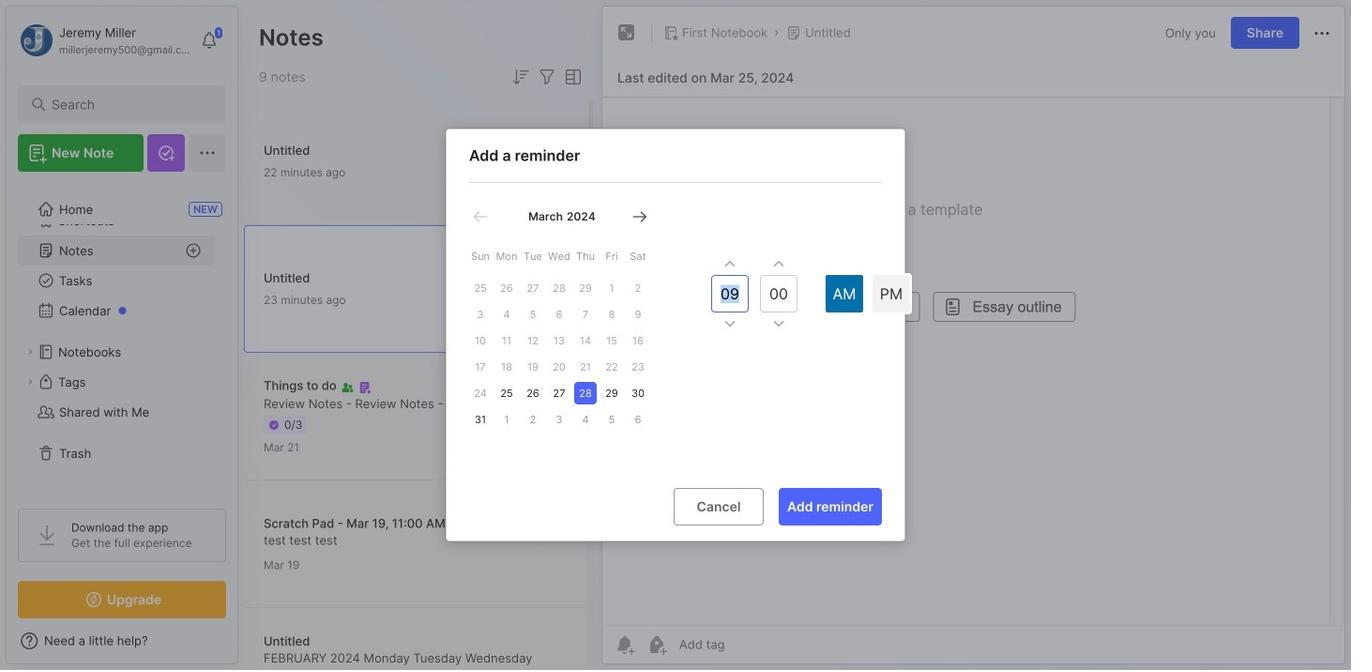 Task type: describe. For each thing, give the bounding box(es) containing it.
Select minute number field
[[760, 275, 798, 312]]

Note Editor text field
[[602, 97, 1345, 625]]

none search field inside 'main' element
[[52, 93, 201, 115]]

add tag image
[[646, 633, 668, 656]]

Search text field
[[52, 96, 201, 114]]

March field
[[525, 209, 563, 224]]

tree inside 'main' element
[[7, 183, 237, 492]]

Select hour number field
[[711, 275, 749, 312]]



Task type: locate. For each thing, give the bounding box(es) containing it.
expand tags image
[[24, 376, 36, 388]]

None search field
[[52, 93, 201, 115]]

add a reminder image
[[614, 633, 636, 656]]

expand note image
[[616, 22, 638, 44]]

main element
[[0, 0, 244, 670]]

expand notebooks image
[[24, 346, 36, 358]]

tree
[[7, 183, 237, 492]]

note window element
[[602, 6, 1346, 664]]



Task type: vqa. For each thing, say whether or not it's contained in the screenshot.
Select minute number field
yes



